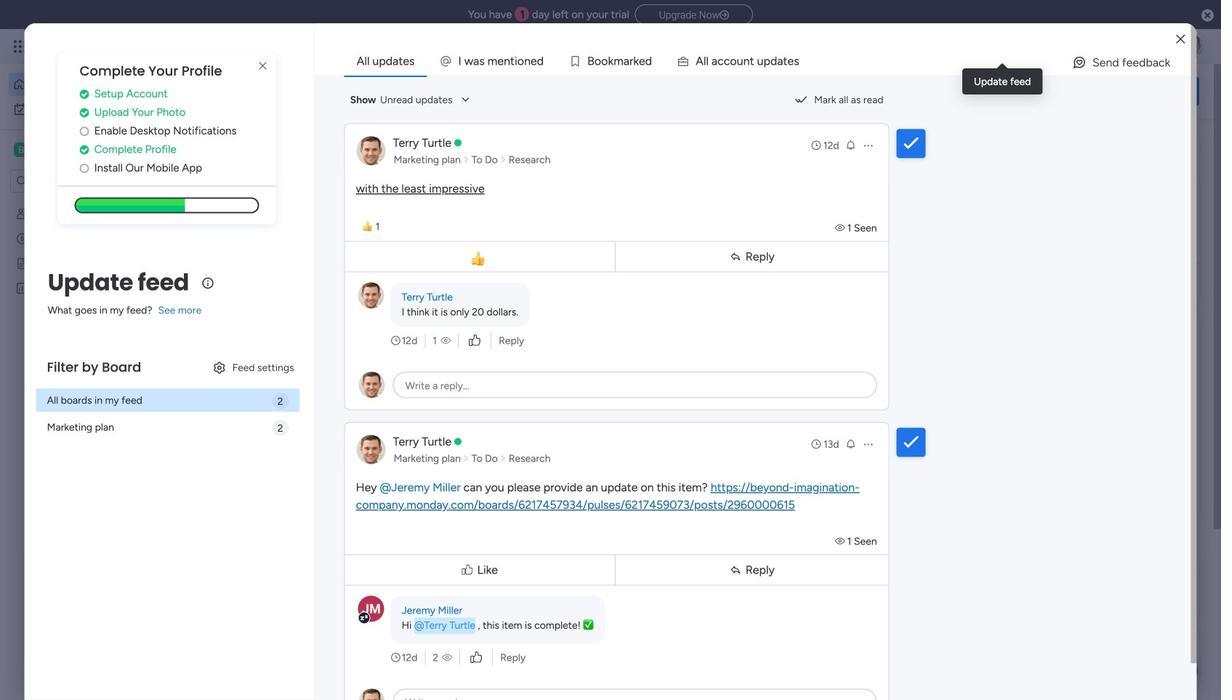 Task type: vqa. For each thing, say whether or not it's contained in the screenshot.
Workspace IMAGE
yes



Task type: locate. For each thing, give the bounding box(es) containing it.
check circle image
[[80, 89, 89, 99]]

1 vertical spatial terry turtle image
[[259, 680, 288, 700]]

circle o image down workspace selection element
[[80, 163, 89, 174]]

workspace image
[[14, 142, 28, 158]]

check circle image
[[80, 107, 89, 118], [80, 144, 89, 155]]

1 vertical spatial circle o image
[[80, 163, 89, 174]]

slider arrow image
[[500, 152, 507, 167], [463, 451, 470, 466], [500, 451, 507, 466]]

1 vertical spatial check circle image
[[80, 144, 89, 155]]

0 vertical spatial terry turtle image
[[1181, 35, 1204, 58]]

slider arrow image for bottom v2 seen icon
[[500, 451, 507, 466]]

v2 like image for the middle v2 seen icon
[[469, 333, 481, 349]]

getting started element
[[982, 559, 1200, 617]]

add to favorites image
[[431, 473, 446, 488]]

2 vertical spatial v2 seen image
[[442, 650, 452, 665]]

public dashboard image
[[481, 295, 497, 311]]

circle o image
[[80, 126, 89, 137], [80, 163, 89, 174]]

1 circle o image from the top
[[80, 126, 89, 137]]

options image
[[863, 140, 875, 151]]

v2 like image
[[469, 333, 481, 349], [471, 650, 482, 666]]

quick search results list box
[[225, 165, 947, 536]]

tab
[[344, 47, 427, 76]]

0 vertical spatial v2 like image
[[469, 333, 481, 349]]

check circle image down check circle image at the left top
[[80, 107, 89, 118]]

workspace selection element
[[14, 141, 92, 159]]

tab list
[[344, 47, 1191, 76]]

0 vertical spatial v2 seen image
[[835, 222, 848, 234]]

slider arrow image
[[463, 152, 470, 167]]

circle o image up workspace selection element
[[80, 126, 89, 137]]

1 vertical spatial option
[[9, 97, 177, 121]]

v2 user feedback image
[[994, 83, 1004, 99]]

check circle image up search in workspace field
[[80, 144, 89, 155]]

0 vertical spatial check circle image
[[80, 107, 89, 118]]

0 horizontal spatial terry turtle image
[[259, 680, 288, 700]]

terry turtle image
[[1181, 35, 1204, 58], [259, 680, 288, 700]]

1 vertical spatial v2 like image
[[471, 650, 482, 666]]

0 vertical spatial circle o image
[[80, 126, 89, 137]]

list box
[[0, 199, 185, 497]]

public board image
[[15, 257, 29, 271]]

select product image
[[13, 39, 28, 54]]

1 horizontal spatial terry turtle image
[[1181, 35, 1204, 58]]

v2 seen image
[[835, 222, 848, 234], [441, 333, 451, 348], [442, 650, 452, 665]]

2 vertical spatial option
[[0, 201, 185, 204]]

option
[[9, 73, 177, 96], [9, 97, 177, 121], [0, 201, 185, 204]]

dapulse x slim image
[[254, 57, 272, 75]]



Task type: describe. For each thing, give the bounding box(es) containing it.
dapulse rightstroke image
[[720, 10, 729, 21]]

0 vertical spatial option
[[9, 73, 177, 96]]

see plans image
[[241, 38, 254, 55]]

2 circle o image from the top
[[80, 163, 89, 174]]

v2 like image for bottom v2 seen icon
[[471, 650, 482, 666]]

reminder image
[[845, 139, 857, 151]]

1 vertical spatial v2 seen image
[[441, 333, 451, 348]]

close image
[[1177, 34, 1186, 45]]

give feedback image
[[1073, 55, 1087, 70]]

component image
[[481, 317, 494, 331]]

public dashboard image
[[15, 281, 29, 295]]

dapulse x slim image
[[1178, 135, 1196, 152]]

help center element
[[982, 629, 1200, 687]]

2 check circle image from the top
[[80, 144, 89, 155]]

dapulse close image
[[1202, 8, 1214, 23]]

1 check circle image from the top
[[80, 107, 89, 118]]

2 element
[[371, 577, 389, 594]]

remove from favorites image
[[431, 295, 446, 309]]

Search in workspace field
[[31, 173, 121, 189]]

v2 seen image
[[835, 535, 848, 548]]

slider arrow image for the middle v2 seen icon
[[500, 152, 507, 167]]



